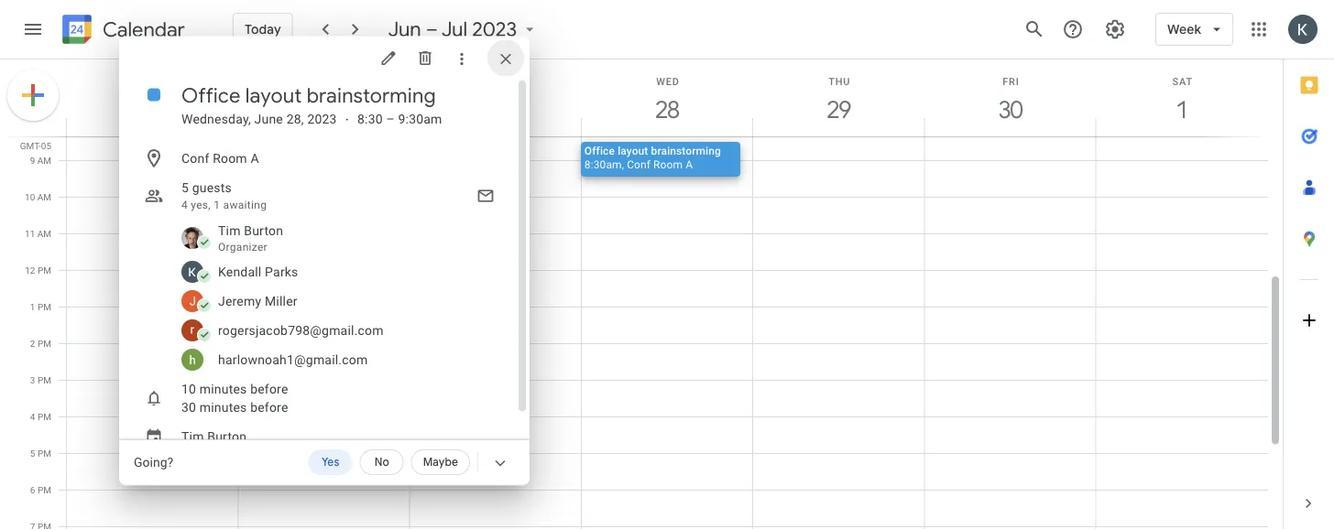 Task type: vqa. For each thing, say whether or not it's contained in the screenshot.
MILLER
yes



Task type: locate. For each thing, give the bounding box(es) containing it.
0 horizontal spatial room
[[213, 150, 247, 166]]

1 vertical spatial minutes
[[200, 400, 247, 415]]

remove from this calendar image
[[416, 49, 434, 68]]

no
[[375, 456, 389, 470]]

pm
[[38, 265, 51, 276], [38, 302, 51, 313], [38, 338, 51, 349], [38, 375, 51, 386], [38, 411, 51, 422], [38, 448, 51, 459], [38, 485, 51, 496]]

tue
[[486, 76, 507, 87]]

4 pm from the top
[[38, 375, 51, 386]]

1 vertical spatial 10
[[181, 381, 196, 397]]

1
[[1175, 95, 1187, 125], [214, 199, 220, 211], [30, 302, 35, 313]]

pm right "3"
[[38, 375, 51, 386]]

pm for 3 pm
[[38, 375, 51, 386]]

2023
[[472, 16, 517, 42], [307, 111, 337, 126]]

layout
[[245, 82, 302, 108], [618, 144, 648, 157]]

1 vertical spatial layout
[[618, 144, 648, 157]]

awaiting
[[223, 199, 267, 211]]

30
[[998, 95, 1022, 125], [181, 400, 196, 415]]

tim up organizer
[[218, 223, 241, 238]]

6
[[30, 485, 35, 496]]

11
[[25, 228, 35, 239]]

fri
[[1003, 76, 1020, 87]]

notifications element
[[181, 380, 288, 417]]

2 pm
[[30, 338, 51, 349]]

1 am from the top
[[37, 155, 51, 166]]

show additional actions image
[[491, 455, 510, 473]]

10 for 10 minutes before 30 minutes before
[[181, 381, 196, 397]]

pm for 6 pm
[[38, 485, 51, 496]]

brainstorming up 8:30
[[307, 82, 436, 108]]

office inside office layout brainstorming wednesday, june 28, 2023 ⋅ 8:30 – 9:30am
[[181, 82, 241, 108]]

3
[[30, 375, 35, 386]]

7 pm from the top
[[38, 485, 51, 496]]

1 vertical spatial burton
[[207, 429, 247, 444]]

office up the "8:30am"
[[585, 144, 615, 157]]

10 inside grid
[[25, 192, 35, 203]]

week button
[[1156, 7, 1234, 51]]

brainstorming for office layout brainstorming 8:30am , conf room a
[[651, 144, 721, 157]]

5 pm from the top
[[38, 411, 51, 422]]

0 horizontal spatial 2023
[[307, 111, 337, 126]]

29 link
[[818, 89, 860, 131]]

2023 left ⋅
[[307, 111, 337, 126]]

calendar
[[103, 17, 185, 43]]

5 up 6
[[30, 448, 35, 459]]

–
[[426, 16, 438, 42], [386, 111, 395, 126]]

2 am from the top
[[37, 192, 51, 203]]

1 horizontal spatial 1
[[214, 199, 220, 211]]

0 horizontal spatial 10
[[25, 192, 35, 203]]

1 vertical spatial 2023
[[307, 111, 337, 126]]

a down 28 "link"
[[686, 158, 693, 171]]

burton down notifications "element"
[[207, 429, 247, 444]]

0 vertical spatial burton
[[244, 223, 283, 238]]

brainstorming inside office layout brainstorming wednesday, june 28, 2023 ⋅ 8:30 – 9:30am
[[307, 82, 436, 108]]

layout for office layout brainstorming wednesday, june 28, 2023 ⋅ 8:30 – 9:30am
[[245, 82, 302, 108]]

jun
[[388, 16, 421, 42]]

3 pm from the top
[[38, 338, 51, 349]]

3 pm
[[30, 375, 51, 386]]

10 up 11
[[25, 192, 35, 203]]

wednesday,
[[181, 111, 251, 126]]

0 vertical spatial layout
[[245, 82, 302, 108]]

1 horizontal spatial 2023
[[472, 16, 517, 42]]

brainstorming down 28 "link"
[[651, 144, 721, 157]]

0 vertical spatial am
[[37, 155, 51, 166]]

10 am
[[25, 192, 51, 203]]

office layout brainstorming wednesday, june 28, 2023 ⋅ 8:30 – 9:30am
[[181, 82, 442, 126]]

1 pm from the top
[[38, 265, 51, 276]]

tab list
[[1284, 60, 1334, 478]]

jun – jul 2023
[[388, 16, 517, 42]]

conf inside button
[[181, 150, 209, 166]]

4
[[181, 199, 188, 211], [30, 411, 35, 422]]

grid
[[0, 60, 1283, 530]]

room up guests
[[213, 150, 247, 166]]

1 inside sat 1
[[1175, 95, 1187, 125]]

jul
[[442, 16, 468, 42]]

0 vertical spatial 4
[[181, 199, 188, 211]]

2 vertical spatial am
[[37, 228, 51, 239]]

1 down sat
[[1175, 95, 1187, 125]]

conf right ,
[[627, 158, 651, 171]]

room inside office layout brainstorming 8:30am , conf room a
[[653, 158, 683, 171]]

brainstorming inside office layout brainstorming 8:30am , conf room a
[[651, 144, 721, 157]]

pm up 2 pm
[[38, 302, 51, 313]]

layout inside office layout brainstorming 8:30am , conf room a
[[618, 144, 648, 157]]

,
[[622, 158, 624, 171]]

kendall
[[218, 264, 262, 279]]

1 horizontal spatial 30
[[998, 95, 1022, 125]]

0 horizontal spatial brainstorming
[[307, 82, 436, 108]]

1 vertical spatial before
[[250, 400, 288, 415]]

0 horizontal spatial office
[[181, 82, 241, 108]]

minutes
[[200, 381, 247, 397], [200, 400, 247, 415]]

pm right 12
[[38, 265, 51, 276]]

0 vertical spatial before
[[250, 381, 288, 397]]

a down june
[[251, 150, 259, 166]]

miller
[[265, 293, 298, 309]]

grid containing 28
[[0, 60, 1283, 530]]

1 vertical spatial 30
[[181, 400, 196, 415]]

1 inside 5 guests 4 yes, 1 awaiting
[[214, 199, 220, 211]]

0 horizontal spatial 1
[[30, 302, 35, 313]]

10
[[25, 192, 35, 203], [181, 381, 196, 397]]

jun – jul 2023 button
[[381, 16, 547, 42]]

12
[[25, 265, 35, 276]]

settings menu image
[[1104, 18, 1126, 40]]

30 link
[[990, 89, 1032, 131]]

1 vertical spatial office
[[585, 144, 615, 157]]

0 vertical spatial 10
[[25, 192, 35, 203]]

28 column header
[[581, 60, 753, 137]]

office inside office layout brainstorming 8:30am , conf room a
[[585, 144, 615, 157]]

burton for tim burton organizer
[[244, 223, 283, 238]]

28 link
[[647, 89, 689, 131]]

– left jul
[[426, 16, 438, 42]]

4 inside 5 guests 4 yes, 1 awaiting
[[181, 199, 188, 211]]

0 horizontal spatial 5
[[30, 448, 35, 459]]

pm for 4 pm
[[38, 411, 51, 422]]

today
[[245, 21, 281, 37]]

– right 8:30
[[386, 111, 395, 126]]

6 pm from the top
[[38, 448, 51, 459]]

1 column header
[[1096, 60, 1268, 137]]

tim inside tim burton organizer
[[218, 223, 241, 238]]

tim burton
[[181, 429, 247, 444]]

1 vertical spatial 5
[[30, 448, 35, 459]]

1 right yes,
[[214, 199, 220, 211]]

0 vertical spatial minutes
[[200, 381, 247, 397]]

10 for 10 am
[[25, 192, 35, 203]]

before
[[250, 381, 288, 397], [250, 400, 288, 415]]

0 horizontal spatial layout
[[245, 82, 302, 108]]

layout up ,
[[618, 144, 648, 157]]

0 vertical spatial 5
[[181, 180, 189, 195]]

yes button
[[309, 450, 353, 476]]

2023 inside office layout brainstorming wednesday, june 28, 2023 ⋅ 8:30 – 9:30am
[[307, 111, 337, 126]]

1 vertical spatial –
[[386, 111, 395, 126]]

4 pm
[[30, 411, 51, 422]]

no button
[[360, 450, 404, 476]]

pm right 2
[[38, 338, 51, 349]]

jeremy
[[218, 293, 261, 309]]

10 inside 10 minutes before 30 minutes before
[[181, 381, 196, 397]]

guests tree
[[112, 219, 515, 375]]

1 horizontal spatial layout
[[618, 144, 648, 157]]

4 left yes,
[[181, 199, 188, 211]]

am for 10 am
[[37, 192, 51, 203]]

30 down fri
[[998, 95, 1022, 125]]

burton
[[244, 223, 283, 238], [207, 429, 247, 444]]

3 am from the top
[[37, 228, 51, 239]]

5
[[181, 180, 189, 195], [30, 448, 35, 459]]

2 pm from the top
[[38, 302, 51, 313]]

2023 right jul
[[472, 16, 517, 42]]

column header
[[238, 60, 410, 137]]

11 am
[[25, 228, 51, 239]]

5 left guests
[[181, 180, 189, 195]]

1 horizontal spatial 10
[[181, 381, 196, 397]]

1 horizontal spatial 4
[[181, 199, 188, 211]]

4 down "3"
[[30, 411, 35, 422]]

office layout brainstorming heading
[[181, 82, 436, 108]]

0 horizontal spatial 4
[[30, 411, 35, 422]]

0 vertical spatial 1
[[1175, 95, 1187, 125]]

29
[[826, 95, 850, 125]]

10 up tim burton in the bottom of the page
[[181, 381, 196, 397]]

1 vertical spatial brainstorming
[[651, 144, 721, 157]]

5 inside 5 guests 4 yes, 1 awaiting
[[181, 180, 189, 195]]

0 horizontal spatial –
[[386, 111, 395, 126]]

a
[[251, 150, 259, 166], [686, 158, 693, 171]]

office up wednesday,
[[181, 82, 241, 108]]

30 up tim burton in the bottom of the page
[[181, 400, 196, 415]]

room right ,
[[653, 158, 683, 171]]

0 horizontal spatial conf
[[181, 150, 209, 166]]

am down the 9 am
[[37, 192, 51, 203]]

am
[[37, 155, 51, 166], [37, 192, 51, 203], [37, 228, 51, 239]]

room
[[213, 150, 247, 166], [653, 158, 683, 171]]

layout up june
[[245, 82, 302, 108]]

gmt-05
[[20, 140, 51, 151]]

pm up 6 pm
[[38, 448, 51, 459]]

1 horizontal spatial brainstorming
[[651, 144, 721, 157]]

1 vertical spatial tim
[[181, 429, 204, 444]]

office layout brainstorming 8:30am , conf room a
[[585, 144, 721, 171]]

2 vertical spatial 1
[[30, 302, 35, 313]]

1 horizontal spatial a
[[686, 158, 693, 171]]

1 up 2
[[30, 302, 35, 313]]

brainstorming
[[307, 82, 436, 108], [651, 144, 721, 157]]

1 horizontal spatial room
[[653, 158, 683, 171]]

9 am
[[30, 155, 51, 166]]

burton inside tim burton organizer
[[244, 223, 283, 238]]

office for office layout brainstorming 8:30am , conf room a
[[585, 144, 615, 157]]

0 horizontal spatial tim
[[181, 429, 204, 444]]

pm for 1 pm
[[38, 302, 51, 313]]

fri 30
[[998, 76, 1022, 125]]

pm for 12 pm
[[38, 265, 51, 276]]

0 vertical spatial office
[[181, 82, 241, 108]]

tim for tim burton
[[181, 429, 204, 444]]

conf
[[181, 150, 209, 166], [627, 158, 651, 171]]

1 vertical spatial 4
[[30, 411, 35, 422]]

2
[[30, 338, 35, 349]]

0 vertical spatial 30
[[998, 95, 1022, 125]]

burton up organizer
[[244, 223, 283, 238]]

2 horizontal spatial 1
[[1175, 95, 1187, 125]]

am right 9
[[37, 155, 51, 166]]

layout for office layout brainstorming 8:30am , conf room a
[[618, 144, 648, 157]]

tim burton organizer
[[218, 223, 283, 254]]

29 column header
[[753, 60, 925, 137]]

1 horizontal spatial 5
[[181, 180, 189, 195]]

0 horizontal spatial a
[[251, 150, 259, 166]]

office
[[181, 82, 241, 108], [585, 144, 615, 157]]

1 vertical spatial am
[[37, 192, 51, 203]]

8:30am
[[585, 158, 622, 171]]

conf up guests
[[181, 150, 209, 166]]

0 vertical spatial tim
[[218, 223, 241, 238]]

main drawer image
[[22, 18, 44, 40]]

1 horizontal spatial tim
[[218, 223, 241, 238]]

tim burton, attending, organizer tree item
[[156, 219, 515, 257]]

0 vertical spatial brainstorming
[[307, 82, 436, 108]]

1 horizontal spatial office
[[585, 144, 615, 157]]

kendall parks, attending tree item
[[156, 257, 515, 287]]

pm right 6
[[38, 485, 51, 496]]

28,
[[287, 111, 304, 126]]

1 horizontal spatial conf
[[627, 158, 651, 171]]

10 minutes before 30 minutes before
[[181, 381, 288, 415]]

layout inside office layout brainstorming wednesday, june 28, 2023 ⋅ 8:30 – 9:30am
[[245, 82, 302, 108]]

jeremy miller
[[218, 293, 298, 309]]

1 horizontal spatial –
[[426, 16, 438, 42]]

kendall parks
[[218, 264, 298, 279]]

05
[[41, 140, 51, 151]]

1 vertical spatial 1
[[214, 199, 220, 211]]

am right 11
[[37, 228, 51, 239]]

tim
[[218, 223, 241, 238], [181, 429, 204, 444]]

tim down notifications "element"
[[181, 429, 204, 444]]

pm down 3 pm
[[38, 411, 51, 422]]

a inside conf room a button
[[251, 150, 259, 166]]

0 horizontal spatial 30
[[181, 400, 196, 415]]



Task type: describe. For each thing, give the bounding box(es) containing it.
organizer
[[218, 241, 268, 254]]

– inside office layout brainstorming wednesday, june 28, 2023 ⋅ 8:30 – 9:30am
[[386, 111, 395, 126]]

parks
[[265, 264, 298, 279]]

rogersjacob798@gmail.com, attending tree item
[[156, 316, 515, 345]]

1 minutes from the top
[[200, 381, 247, 397]]

30 inside column header
[[998, 95, 1022, 125]]

guests
[[192, 180, 232, 195]]

sun column header
[[66, 60, 239, 137]]

pm for 2 pm
[[38, 338, 51, 349]]

pm for 5 pm
[[38, 448, 51, 459]]

maybe
[[423, 456, 458, 470]]

today button
[[233, 7, 293, 51]]

sun
[[142, 76, 164, 87]]

rogersjacob798@gmail.com
[[218, 323, 384, 338]]

am for 9 am
[[37, 155, 51, 166]]

june
[[254, 111, 283, 126]]

28
[[655, 95, 678, 125]]

0 vertical spatial 2023
[[472, 16, 517, 42]]

30 inside 10 minutes before 30 minutes before
[[181, 400, 196, 415]]

wed
[[656, 76, 680, 87]]

office for office layout brainstorming wednesday, june 28, 2023 ⋅ 8:30 – 9:30am
[[181, 82, 241, 108]]

harlownoah1@gmail.com tree item
[[156, 345, 515, 375]]

thu
[[829, 76, 851, 87]]

thu 29
[[826, 76, 851, 125]]

0 vertical spatial –
[[426, 16, 438, 42]]

harlownoah1@gmail.com
[[218, 352, 368, 367]]

1 before from the top
[[250, 381, 288, 397]]

yes
[[322, 456, 339, 470]]

5 guests 4 yes, 1 awaiting
[[181, 180, 267, 211]]

a inside office layout brainstorming 8:30am , conf room a
[[686, 158, 693, 171]]

12 pm
[[25, 265, 51, 276]]

yes,
[[191, 199, 211, 211]]

5 for pm
[[30, 448, 35, 459]]

calendar heading
[[99, 17, 185, 43]]

wed 28
[[655, 76, 680, 125]]

30 column header
[[924, 60, 1097, 137]]

⋅
[[344, 111, 350, 126]]

6 pm
[[30, 485, 51, 496]]

support image
[[1062, 18, 1084, 40]]

9
[[30, 155, 35, 166]]

room inside button
[[213, 150, 247, 166]]

conf inside office layout brainstorming 8:30am , conf room a
[[627, 158, 651, 171]]

5 pm
[[30, 448, 51, 459]]

5 for guests
[[181, 180, 189, 195]]

sat 1
[[1173, 76, 1193, 125]]

jeremy miller, attending tree item
[[156, 287, 515, 316]]

burton for tim burton
[[207, 429, 247, 444]]

2 before from the top
[[250, 400, 288, 415]]

going?
[[134, 455, 173, 470]]

brainstorming for office layout brainstorming wednesday, june 28, 2023 ⋅ 8:30 – 9:30am
[[307, 82, 436, 108]]

calendar element
[[59, 11, 185, 51]]

1 link
[[1161, 89, 1204, 131]]

sat
[[1173, 76, 1193, 87]]

tim for tim burton organizer
[[218, 223, 241, 238]]

gmt-
[[20, 140, 41, 151]]

tue column header
[[409, 60, 582, 137]]

2 minutes from the top
[[200, 400, 247, 415]]

week
[[1168, 21, 1201, 37]]

8:30
[[357, 111, 383, 126]]

4 inside grid
[[30, 411, 35, 422]]

conf room a button
[[119, 144, 515, 173]]

conf room a
[[181, 150, 259, 166]]

1 pm
[[30, 302, 51, 313]]

maybe button
[[411, 450, 470, 476]]

9:30am
[[398, 111, 442, 126]]

am for 11 am
[[37, 228, 51, 239]]



